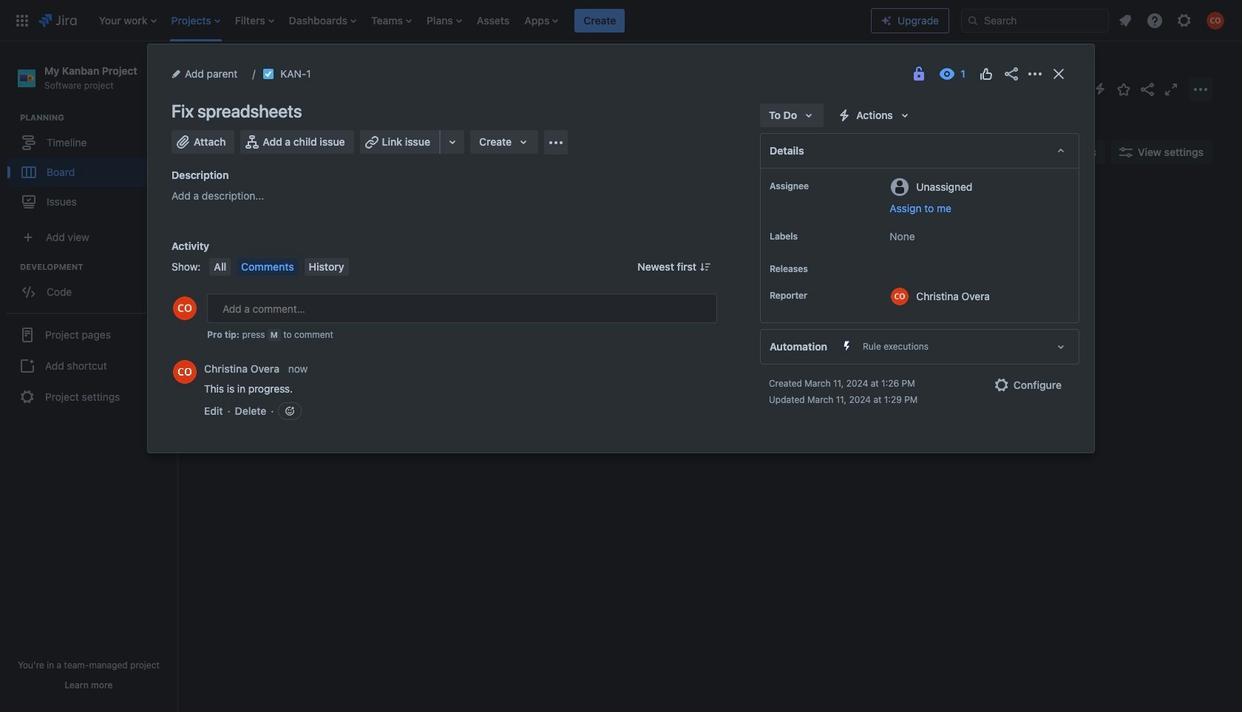 Task type: vqa. For each thing, say whether or not it's contained in the screenshot.
Unstar this space image
no



Task type: describe. For each thing, give the bounding box(es) containing it.
7 list item from the left
[[520, 0, 563, 41]]

vote options: no one has voted for this issue yet. image
[[978, 65, 995, 83]]

1 vertical spatial group
[[7, 261, 177, 311]]

reporter pin to top. only you can see pinned fields. image
[[810, 290, 822, 302]]

assignee pin to top. only you can see pinned fields. image
[[812, 180, 824, 192]]

6 list item from the left
[[422, 0, 466, 41]]

labels pin to top. only you can see pinned fields. image
[[801, 231, 813, 243]]

3 list item from the left
[[231, 0, 278, 41]]

add reaction image
[[284, 405, 296, 417]]

8 list item from the left
[[575, 0, 625, 41]]

4 list item from the left
[[284, 0, 361, 41]]

Search field
[[961, 9, 1109, 32]]

2 vertical spatial group
[[6, 313, 172, 418]]

task image
[[220, 268, 231, 279]]

sidebar element
[[0, 41, 177, 712]]

0 horizontal spatial list
[[92, 0, 871, 41]]

search image
[[967, 14, 979, 26]]



Task type: locate. For each thing, give the bounding box(es) containing it.
1 heading from the top
[[20, 112, 177, 124]]

1 list item from the left
[[94, 0, 161, 41]]

list item
[[94, 0, 161, 41], [167, 0, 225, 41], [231, 0, 278, 41], [284, 0, 361, 41], [367, 0, 416, 41], [422, 0, 466, 41], [520, 0, 563, 41], [575, 0, 625, 41]]

primary element
[[9, 0, 871, 41]]

0 vertical spatial heading
[[20, 112, 177, 124]]

more information about christina overa image
[[173, 360, 197, 384]]

link web pages and more image
[[444, 133, 461, 151]]

banner
[[0, 0, 1242, 41]]

2 heading from the top
[[20, 261, 177, 273]]

Search this board text field
[[208, 139, 277, 166]]

None search field
[[961, 9, 1109, 32]]

list
[[92, 0, 871, 41], [1112, 7, 1233, 34]]

automation element
[[760, 329, 1080, 365]]

copy link to issue image
[[308, 67, 320, 79]]

jira image
[[38, 11, 77, 29], [38, 11, 77, 29]]

0 vertical spatial group
[[7, 112, 177, 221]]

dialog
[[148, 44, 1094, 453]]

details element
[[760, 133, 1080, 169]]

add people image
[[364, 143, 382, 161]]

Add a comment… field
[[207, 294, 717, 323]]

group
[[7, 112, 177, 221], [7, 261, 177, 311], [6, 313, 172, 418]]

actions image
[[1026, 65, 1044, 83]]

add app image
[[547, 133, 565, 151]]

menu bar
[[207, 258, 352, 276]]

task image
[[263, 68, 275, 80]]

2 list item from the left
[[167, 0, 225, 41]]

1 vertical spatial heading
[[20, 261, 177, 273]]

heading
[[20, 112, 177, 124], [20, 261, 177, 273]]

1 horizontal spatial list
[[1112, 7, 1233, 34]]

close image
[[1050, 65, 1068, 83]]

star kan board image
[[1115, 80, 1133, 98]]

enter full screen image
[[1162, 80, 1180, 98]]

5 list item from the left
[[367, 0, 416, 41]]



